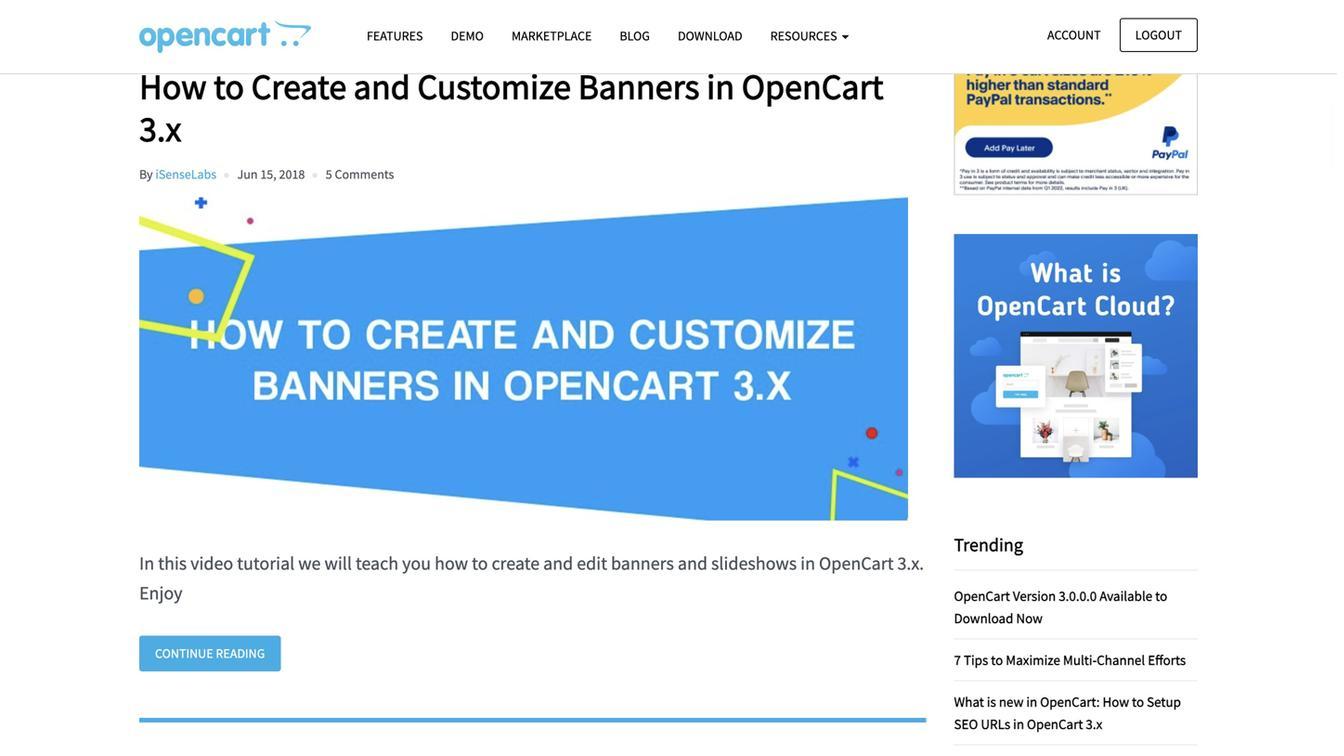 Task type: vqa. For each thing, say whether or not it's contained in the screenshot.
"Support"
no



Task type: describe. For each thing, give the bounding box(es) containing it.
blog
[[620, 27, 650, 44]]

is
[[987, 693, 997, 711]]

how to create and customize banners in opencart 3.x
[[139, 64, 884, 151]]

3.x.
[[898, 552, 924, 575]]

customize
[[418, 64, 571, 109]]

opencart - blog image
[[139, 20, 311, 53]]

version
[[1013, 587, 1056, 605]]

teach
[[356, 552, 399, 575]]

1 horizontal spatial and
[[544, 552, 573, 575]]

opencart version 3.0.0.0 available to download now
[[955, 587, 1168, 627]]

continue reading link
[[139, 636, 281, 671]]

opencart inside the how to create and customize banners in opencart 3.x
[[742, 64, 884, 109]]

new
[[999, 693, 1024, 711]]

opencart version 3.0.0.0 available to download now link
[[955, 587, 1168, 627]]

trending
[[955, 533, 1024, 556]]

how to create and customize banners in opencart 3.x image
[[139, 197, 909, 521]]

account link
[[1032, 18, 1117, 52]]

resources link
[[757, 20, 863, 52]]

create
[[492, 552, 540, 575]]

continue reading
[[155, 645, 265, 662]]

how inside the what is new in opencart: how to setup seo urls in opencart 3.x
[[1103, 693, 1130, 711]]

available
[[1100, 587, 1153, 605]]

to inside the what is new in opencart: how to setup seo urls in opencart 3.x
[[1133, 693, 1145, 711]]

what
[[955, 693, 985, 711]]

to right tips
[[992, 651, 1004, 669]]

setup
[[1147, 693, 1182, 711]]

how inside the how to create and customize banners in opencart 3.x
[[139, 64, 207, 109]]

reading
[[216, 645, 265, 662]]

banners
[[611, 552, 674, 575]]

in
[[139, 552, 154, 575]]

account
[[1048, 26, 1101, 43]]

and inside the how to create and customize banners in opencart 3.x
[[354, 64, 410, 109]]

3.x inside the how to create and customize banners in opencart 3.x
[[139, 107, 181, 151]]

enjoy
[[139, 581, 183, 605]]

how to create and customize banners in opencart 3.x link
[[139, 64, 927, 151]]

in right new
[[1027, 693, 1038, 711]]

slideshows
[[712, 552, 797, 575]]

video
[[191, 552, 233, 575]]

efforts
[[1148, 651, 1186, 669]]

you
[[402, 552, 431, 575]]

multi-
[[1064, 651, 1097, 669]]

opencart inside the what is new in opencart: how to setup seo urls in opencart 3.x
[[1028, 715, 1084, 733]]

what is new in opencart: how to setup seo urls in opencart 3.x
[[955, 693, 1182, 733]]

tutorial
[[237, 552, 295, 575]]

opencart inside in this video tutorial we will teach you how to create and edit banners and slideshows in opencart 3.x. enjoy
[[819, 552, 894, 575]]

3.x inside the what is new in opencart: how to setup seo urls in opencart 3.x
[[1086, 715, 1103, 733]]

demo link
[[437, 20, 498, 52]]

isenselabs link
[[155, 166, 217, 182]]



Task type: locate. For each thing, give the bounding box(es) containing it.
we
[[298, 552, 321, 575]]

banners
[[578, 64, 700, 109]]

now
[[1017, 609, 1043, 627]]

5
[[326, 166, 332, 182]]

opencart left 3.x.
[[819, 552, 894, 575]]

1 vertical spatial 3.x
[[1086, 715, 1103, 733]]

paypal blog image
[[955, 0, 1198, 215]]

marketplace link
[[498, 20, 606, 52]]

3.x
[[139, 107, 181, 151], [1086, 715, 1103, 733]]

download right "blog"
[[678, 27, 743, 44]]

in inside the how to create and customize banners in opencart 3.x
[[707, 64, 735, 109]]

0 horizontal spatial and
[[354, 64, 410, 109]]

5 comments
[[326, 166, 394, 182]]

to inside in this video tutorial we will teach you how to create and edit banners and slideshows in opencart 3.x. enjoy
[[472, 552, 488, 575]]

edit
[[577, 552, 608, 575]]

opencart:
[[1041, 693, 1100, 711]]

in down "download" link
[[707, 64, 735, 109]]

to down opencart - blog image at the left
[[214, 64, 244, 109]]

to right how
[[472, 552, 488, 575]]

opencart
[[742, 64, 884, 109], [819, 552, 894, 575], [955, 587, 1011, 605], [1028, 715, 1084, 733]]

2018
[[279, 166, 305, 182]]

maximize
[[1006, 651, 1061, 669]]

15,
[[260, 166, 277, 182]]

to left setup
[[1133, 693, 1145, 711]]

in inside in this video tutorial we will teach you how to create and edit banners and slideshows in opencart 3.x. enjoy
[[801, 552, 816, 575]]

in this video tutorial we will teach you how to create and edit banners and slideshows in opencart 3.x. enjoy
[[139, 552, 924, 605]]

how
[[435, 552, 468, 575]]

3.x down opencart: on the right
[[1086, 715, 1103, 733]]

demo
[[451, 27, 484, 44]]

3.0.0.0
[[1059, 587, 1097, 605]]

in
[[707, 64, 735, 109], [801, 552, 816, 575], [1027, 693, 1038, 711], [1014, 715, 1025, 733]]

continue
[[155, 645, 213, 662]]

and down features link
[[354, 64, 410, 109]]

isenselabs
[[155, 166, 217, 182]]

2 horizontal spatial and
[[678, 552, 708, 575]]

download up tips
[[955, 609, 1014, 627]]

create
[[251, 64, 347, 109]]

opencart down opencart: on the right
[[1028, 715, 1084, 733]]

0 vertical spatial download
[[678, 27, 743, 44]]

to right "available"
[[1156, 587, 1168, 605]]

how
[[139, 64, 207, 109], [1103, 693, 1130, 711]]

0 horizontal spatial download
[[678, 27, 743, 44]]

in right slideshows
[[801, 552, 816, 575]]

logout
[[1136, 26, 1183, 43]]

how down channel
[[1103, 693, 1130, 711]]

logout link
[[1120, 18, 1198, 52]]

by
[[139, 166, 153, 182]]

7 tips to maximize multi-channel efforts
[[955, 651, 1186, 669]]

opencart down trending on the bottom right of page
[[955, 587, 1011, 605]]

resources
[[771, 27, 840, 44]]

download
[[678, 27, 743, 44], [955, 609, 1014, 627]]

7
[[955, 651, 961, 669]]

opencart down resources link
[[742, 64, 884, 109]]

and right banners
[[678, 552, 708, 575]]

urls
[[981, 715, 1011, 733]]

opencart cloud image
[[955, 234, 1198, 478]]

this
[[158, 552, 187, 575]]

to inside opencart version 3.0.0.0 available to download now
[[1156, 587, 1168, 605]]

features link
[[353, 20, 437, 52]]

blog link
[[606, 20, 664, 52]]

comments
[[335, 166, 394, 182]]

channel
[[1097, 651, 1146, 669]]

jun 15, 2018
[[237, 166, 305, 182]]

1 vertical spatial download
[[955, 609, 1014, 627]]

features
[[367, 27, 423, 44]]

marketplace
[[512, 27, 592, 44]]

download link
[[664, 20, 757, 52]]

0 vertical spatial how
[[139, 64, 207, 109]]

and
[[354, 64, 410, 109], [544, 552, 573, 575], [678, 552, 708, 575]]

1 horizontal spatial download
[[955, 609, 1014, 627]]

and left edit
[[544, 552, 573, 575]]

seo
[[955, 715, 979, 733]]

what is new in opencart: how to setup seo urls in opencart 3.x link
[[955, 693, 1182, 733]]

download inside opencart version 3.0.0.0 available to download now
[[955, 609, 1014, 627]]

tips
[[964, 651, 989, 669]]

how down opencart - blog image at the left
[[139, 64, 207, 109]]

1 vertical spatial how
[[1103, 693, 1130, 711]]

to inside the how to create and customize banners in opencart 3.x
[[214, 64, 244, 109]]

1 horizontal spatial 3.x
[[1086, 715, 1103, 733]]

to
[[214, 64, 244, 109], [472, 552, 488, 575], [1156, 587, 1168, 605], [992, 651, 1004, 669], [1133, 693, 1145, 711]]

0 horizontal spatial 3.x
[[139, 107, 181, 151]]

opencart inside opencart version 3.0.0.0 available to download now
[[955, 587, 1011, 605]]

jun
[[237, 166, 258, 182]]

by isenselabs
[[139, 166, 217, 182]]

1 horizontal spatial how
[[1103, 693, 1130, 711]]

will
[[325, 552, 352, 575]]

in right urls
[[1014, 715, 1025, 733]]

0 vertical spatial 3.x
[[139, 107, 181, 151]]

0 horizontal spatial how
[[139, 64, 207, 109]]

7 tips to maximize multi-channel efforts link
[[955, 651, 1186, 669]]

3.x up by
[[139, 107, 181, 151]]



